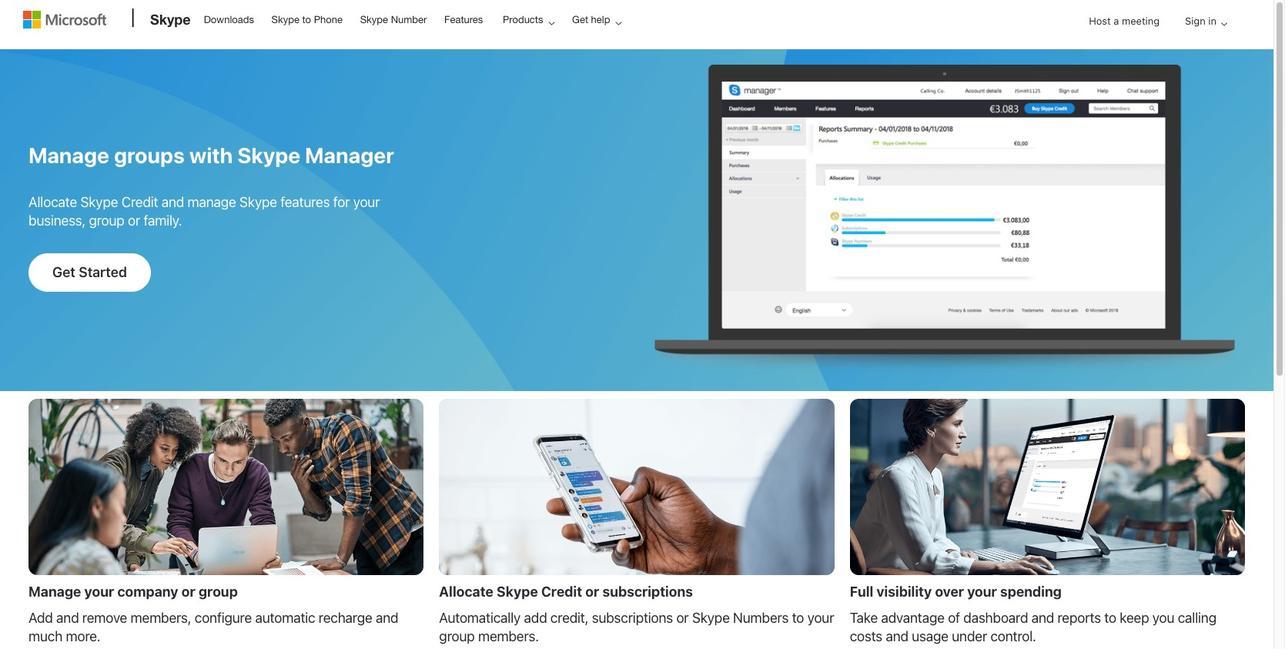 Task type: vqa. For each thing, say whether or not it's contained in the screenshot.
THE WORK?
no



Task type: locate. For each thing, give the bounding box(es) containing it.
subscriptions inside automatically add credit, subscriptions or skype numbers to your group members.
[[592, 610, 673, 627]]

0 horizontal spatial group
[[89, 213, 125, 229]]

usage
[[912, 629, 949, 645]]

2 manage from the top
[[29, 584, 81, 600]]

and up "family."
[[162, 194, 184, 210]]

to right numbers on the bottom right of page
[[792, 610, 805, 627]]

1 horizontal spatial allocate
[[439, 584, 494, 600]]

group up configure at the bottom left of page
[[199, 584, 238, 600]]

1 horizontal spatial to
[[792, 610, 805, 627]]

your inside automatically add credit, subscriptions or skype numbers to your group members.
[[808, 610, 835, 627]]

skype number
[[360, 14, 427, 25]]

menu bar containing host a meeting
[[21, 2, 1254, 81]]

skype manager on desktop image
[[850, 399, 1246, 576]]

skype right the manage
[[240, 194, 277, 210]]

1 horizontal spatial get
[[572, 14, 589, 25]]

and inside allocate skype credit and manage skype features for your business, group or family.
[[162, 194, 184, 210]]

your
[[353, 194, 380, 210], [84, 584, 114, 600], [968, 584, 998, 600], [808, 610, 835, 627]]

get started link
[[29, 254, 151, 292]]

allocate inside allocate skype credit and manage skype features for your business, group or family.
[[29, 194, 77, 210]]

costs
[[850, 629, 883, 645]]

2 horizontal spatial to
[[1105, 610, 1117, 627]]

skype left numbers on the bottom right of page
[[693, 610, 730, 627]]

allocate up "business,"
[[29, 194, 77, 210]]

to inside take advantage of dashboard and reports to keep you calling costs and usage under control.
[[1105, 610, 1117, 627]]

advantage
[[882, 610, 945, 627]]

started
[[79, 264, 127, 281]]

credit for and
[[121, 194, 158, 210]]

products
[[503, 14, 544, 25]]

spending
[[1001, 584, 1062, 600]]

or
[[128, 213, 140, 229], [182, 584, 195, 600], [586, 584, 600, 600], [677, 610, 689, 627]]

features
[[445, 14, 483, 25]]

your up dashboard on the bottom of page
[[968, 584, 998, 600]]

manage up the add at the bottom
[[29, 584, 81, 600]]

sign in
[[1186, 15, 1217, 27]]

add and remove members, configure automatic recharge and much more.
[[29, 610, 399, 645]]

features link
[[438, 1, 490, 38]]

your left the take
[[808, 610, 835, 627]]

manage
[[29, 143, 109, 168], [29, 584, 81, 600]]

0 horizontal spatial credit
[[121, 194, 158, 210]]

get left help
[[572, 14, 589, 25]]

credit
[[121, 194, 158, 210], [542, 584, 583, 600]]

subscriptions
[[603, 584, 693, 600], [592, 610, 673, 627]]

automatic
[[255, 610, 315, 627]]

under
[[952, 629, 988, 645]]

allocate for allocate skype credit and manage skype features for your business, group or family.
[[29, 194, 77, 210]]

and up more.
[[56, 610, 79, 627]]

credit up "credit,"
[[542, 584, 583, 600]]

and down "spending" on the right
[[1032, 610, 1055, 627]]

calling
[[1179, 610, 1217, 627]]

1 vertical spatial allocate
[[439, 584, 494, 600]]

remove
[[82, 610, 127, 627]]

more.
[[66, 629, 101, 645]]

and
[[162, 194, 184, 210], [56, 610, 79, 627], [376, 610, 399, 627], [1032, 610, 1055, 627], [886, 629, 909, 645]]

0 vertical spatial group
[[89, 213, 125, 229]]

take advantage of dashboard and reports to keep you calling costs and usage under control.
[[850, 610, 1217, 645]]

and down advantage
[[886, 629, 909, 645]]

in
[[1209, 15, 1217, 27]]

group down the automatically
[[439, 629, 475, 645]]

0 horizontal spatial get
[[52, 264, 75, 281]]

1 horizontal spatial group
[[199, 584, 238, 600]]

0 horizontal spatial allocate
[[29, 194, 77, 210]]

1 horizontal spatial credit
[[542, 584, 583, 600]]

credit inside allocate skype credit and manage skype features for your business, group or family.
[[121, 194, 158, 210]]

you
[[1153, 610, 1175, 627]]

2 horizontal spatial group
[[439, 629, 475, 645]]

get
[[572, 14, 589, 25], [52, 264, 75, 281]]

subscriptions right "credit,"
[[592, 610, 673, 627]]

skype to phone
[[272, 14, 343, 25]]

group
[[89, 213, 125, 229], [199, 584, 238, 600], [439, 629, 475, 645]]

manage up "business,"
[[29, 143, 109, 168]]

1 vertical spatial credit
[[542, 584, 583, 600]]

number
[[391, 14, 427, 25]]

allocate
[[29, 194, 77, 210], [439, 584, 494, 600]]

to
[[302, 14, 311, 25], [792, 610, 805, 627], [1105, 610, 1117, 627]]

credit for or
[[542, 584, 583, 600]]

1 vertical spatial group
[[199, 584, 238, 600]]

to left keep on the bottom right of the page
[[1105, 610, 1117, 627]]

skype
[[150, 11, 191, 28], [272, 14, 300, 25], [360, 14, 388, 25], [80, 194, 118, 210], [240, 194, 277, 210], [497, 584, 538, 600], [693, 610, 730, 627]]

products button
[[493, 1, 567, 39]]

1 vertical spatial manage
[[29, 584, 81, 600]]

0 vertical spatial credit
[[121, 194, 158, 210]]

credit,
[[551, 610, 589, 627]]

1 vertical spatial subscriptions
[[592, 610, 673, 627]]

microsoft image
[[23, 11, 106, 29]]

2 vertical spatial group
[[439, 629, 475, 645]]

credit up "family."
[[121, 194, 158, 210]]

skype to phone link
[[265, 1, 350, 38]]

take
[[850, 610, 878, 627]]

menu bar
[[21, 2, 1254, 81]]

host a meeting
[[1090, 15, 1160, 27]]

features
[[281, 194, 330, 210]]

full visibility over your spending
[[850, 584, 1062, 600]]

allocate skype credit and manage skype features for your business, group or family.
[[29, 194, 380, 229]]

skype left number on the top of page
[[360, 14, 388, 25]]

manage for manage groups with skype manager
[[29, 143, 109, 168]]

automatically add credit, subscriptions or skype numbers to your group members.
[[439, 610, 835, 645]]

phone
[[314, 14, 343, 25]]

skype manager
[[238, 143, 394, 168]]

group right "business,"
[[89, 213, 125, 229]]

group of people image
[[29, 399, 424, 576]]

0 vertical spatial get
[[572, 14, 589, 25]]

skype up add
[[497, 584, 538, 600]]

allocate up the automatically
[[439, 584, 494, 600]]

0 vertical spatial allocate
[[29, 194, 77, 210]]

manage for manage your company or group
[[29, 584, 81, 600]]

subscriptions up automatically add credit, subscriptions or skype numbers to your group members.
[[603, 584, 693, 600]]

to left phone
[[302, 14, 311, 25]]

get inside "link"
[[52, 264, 75, 281]]

0 vertical spatial manage
[[29, 143, 109, 168]]

downloads link
[[197, 1, 261, 38]]

get left started
[[52, 264, 75, 281]]

get inside dropdown button
[[572, 14, 589, 25]]

get for get help
[[572, 14, 589, 25]]

help
[[591, 14, 611, 25]]

your right for
[[353, 194, 380, 210]]

skype manager image
[[645, 65, 1246, 376]]

business,
[[29, 213, 86, 229]]

automatically
[[439, 610, 521, 627]]

visibility
[[877, 584, 932, 600]]

1 vertical spatial get
[[52, 264, 75, 281]]

1 manage from the top
[[29, 143, 109, 168]]

over
[[936, 584, 965, 600]]

allocate skype credit or subscriptions
[[439, 584, 693, 600]]



Task type: describe. For each thing, give the bounding box(es) containing it.
sign in link
[[1173, 2, 1234, 41]]

or inside automatically add credit, subscriptions or skype numbers to your group members.
[[677, 610, 689, 627]]

host a meeting link
[[1077, 2, 1173, 41]]

meeting
[[1123, 15, 1160, 27]]

skype left phone
[[272, 14, 300, 25]]

get help
[[572, 14, 611, 25]]

manage groups with skype manager
[[29, 143, 394, 168]]

to inside automatically add credit, subscriptions or skype numbers to your group members.
[[792, 610, 805, 627]]

of
[[949, 610, 961, 627]]

full
[[850, 584, 874, 600]]

dashboard
[[964, 610, 1029, 627]]

add
[[29, 610, 53, 627]]

skype link
[[143, 1, 195, 42]]

your up 'remove'
[[84, 584, 114, 600]]

0 vertical spatial subscriptions
[[603, 584, 693, 600]]

add
[[524, 610, 547, 627]]

control.
[[991, 629, 1037, 645]]

your inside allocate skype credit and manage skype features for your business, group or family.
[[353, 194, 380, 210]]

downloads
[[204, 14, 254, 25]]

or inside allocate skype credit and manage skype features for your business, group or family.
[[128, 213, 140, 229]]

sign
[[1186, 15, 1206, 27]]

family.
[[144, 213, 182, 229]]

members,
[[131, 610, 191, 627]]

manage your company or group
[[29, 584, 238, 600]]

configure
[[195, 610, 252, 627]]

allocate for allocate skype credit or subscriptions
[[439, 584, 494, 600]]

company
[[117, 584, 178, 600]]

skype inside automatically add credit, subscriptions or skype numbers to your group members.
[[693, 610, 730, 627]]

get for get started
[[52, 264, 75, 281]]

reports
[[1058, 610, 1102, 627]]

skype manager on phone image
[[439, 399, 835, 576]]

members.
[[478, 629, 539, 645]]

skype up "business,"
[[80, 194, 118, 210]]

host
[[1090, 15, 1112, 27]]

manage
[[188, 194, 236, 210]]

recharge
[[319, 610, 373, 627]]

group inside automatically add credit, subscriptions or skype numbers to your group members.
[[439, 629, 475, 645]]

skype number link
[[353, 1, 434, 38]]

get started
[[52, 264, 127, 281]]

group inside allocate skype credit and manage skype features for your business, group or family.
[[89, 213, 125, 229]]

get help button
[[562, 1, 634, 39]]

manage groups with skype manager main content
[[0, 49, 1274, 649]]

for
[[333, 194, 350, 210]]

and right recharge
[[376, 610, 399, 627]]

with
[[189, 143, 233, 168]]

a
[[1114, 15, 1120, 27]]

skype left the downloads link
[[150, 11, 191, 28]]

numbers
[[734, 610, 789, 627]]

much
[[29, 629, 62, 645]]

groups
[[114, 143, 185, 168]]

arrow down image
[[1216, 15, 1234, 33]]

0 horizontal spatial to
[[302, 14, 311, 25]]

keep
[[1120, 610, 1150, 627]]



